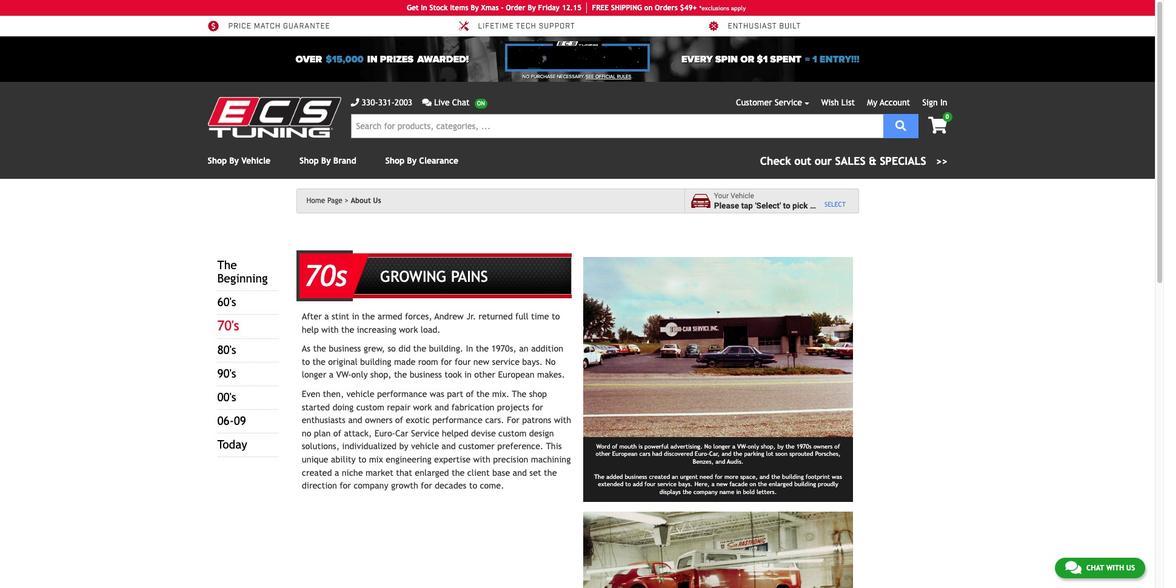 Task type: locate. For each thing, give the bounding box(es) containing it.
shop for shop by brand
[[300, 156, 319, 166]]

2 horizontal spatial business
[[625, 473, 647, 480]]

by down car
[[399, 441, 408, 451]]

0 vertical spatial the
[[217, 258, 237, 272]]

0 horizontal spatial an
[[519, 343, 528, 354]]

lifetime
[[478, 22, 514, 31]]

in left prizes on the left of page
[[367, 53, 378, 65]]

and up expertise at the left bottom
[[442, 441, 456, 451]]

0 horizontal spatial owners
[[365, 415, 393, 425]]

niche
[[342, 467, 363, 478]]

no up car, at the right
[[704, 443, 712, 450]]

service inside the added business created an urgent need for more space, and the building footprint was extended to add four service bays. here, a new facade on the enlarged building proudly displays the company name in bold letters.
[[658, 481, 677, 488]]

vw- inside word of mouth is powerful advertising. no longer a vw-only shop, by the 1970s owners of other european cars had discovered euro-car, and the parking lot soon sprouted porsches, benzes, and audis.
[[737, 443, 748, 450]]

get
[[407, 4, 419, 12]]

other inside the as the business grew, so did the building. in the 1970s, an addition to the original        building made room for four new service bays. no longer a vw-only shop, the business        took in other european makes.
[[474, 370, 495, 380]]

part
[[447, 389, 463, 399]]

a down need
[[712, 481, 715, 488]]

to
[[783, 200, 790, 210], [552, 311, 560, 321], [302, 356, 310, 367], [358, 454, 366, 464], [469, 480, 477, 491], [625, 481, 631, 488]]

0 vertical spatial work
[[399, 324, 418, 334]]

only inside word of mouth is powerful advertising. no longer a vw-only shop, by the 1970s owners of other european cars had discovered euro-car, and the parking lot soon sprouted porsches, benzes, and audis.
[[748, 443, 759, 450]]

building down grew,
[[360, 356, 391, 367]]

shop, inside the as the business grew, so did the building. in the 1970s, an addition to the original        building made room for four new service bays. no longer a vw-only shop, the business        took in other european makes.
[[370, 370, 391, 380]]

was left part
[[430, 389, 444, 399]]

by for shop by brand
[[321, 156, 331, 166]]

1 vertical spatial four
[[645, 481, 656, 488]]

to inside the added business created an urgent need for more space, and the building footprint was extended to add four service bays. here, a new facade on the enlarged building proudly displays the company name in bold letters.
[[625, 481, 631, 488]]

business inside the added business created an urgent need for more space, and the building footprint was extended to add four service bays. here, a new facade on the enlarged building proudly displays the company name in bold letters.
[[625, 473, 647, 480]]

a down original
[[329, 370, 334, 380]]

shopping cart image
[[928, 117, 947, 134]]

car,
[[709, 451, 720, 457]]

0 horizontal spatial service
[[411, 428, 439, 438]]

1 horizontal spatial new
[[717, 481, 728, 488]]

an left urgent at the bottom
[[672, 473, 678, 480]]

benzes,
[[693, 458, 714, 465]]

1 horizontal spatial shop,
[[761, 443, 776, 450]]

rules
[[617, 74, 631, 79]]

shop, inside word of mouth is powerful advertising. no longer a vw-only shop, by the 1970s owners of other european cars had discovered euro-car, and the parking lot soon sprouted porsches, benzes, and audis.
[[761, 443, 776, 450]]

then,
[[323, 389, 344, 399]]

cars.
[[485, 415, 504, 425]]

bold
[[743, 489, 755, 495]]

shop, down grew,
[[370, 370, 391, 380]]

to left add
[[625, 481, 631, 488]]

a right pick
[[810, 200, 815, 210]]

0 horizontal spatial comments image
[[422, 98, 432, 107]]

with
[[321, 324, 339, 334], [554, 415, 571, 425], [473, 454, 490, 464], [1106, 564, 1124, 572]]

0 horizontal spatial the
[[217, 258, 237, 272]]

bays. down addition
[[522, 356, 543, 367]]

building down the 'footprint'
[[794, 481, 816, 488]]

no
[[302, 428, 311, 438]]

vehicle right pick
[[817, 200, 843, 210]]

ecs tuning 'spin to win' contest logo image
[[505, 41, 650, 72]]

to down as
[[302, 356, 310, 367]]

to inside the as the business grew, so did the building. in the 1970s, an addition to the original        building made room for four new service bays. no longer a vw-only shop, the business        took in other european makes.
[[302, 356, 310, 367]]

1 vertical spatial euro-
[[695, 451, 709, 457]]

for inside the added business created an urgent need for more space, and the building footprint was extended to add four service bays. here, a new facade on the enlarged building proudly displays the company name in bold letters.
[[715, 473, 723, 480]]

the beginning link
[[217, 258, 268, 285]]

vehicle
[[817, 200, 843, 210], [347, 389, 375, 399], [411, 441, 439, 451]]

in right sign
[[940, 98, 947, 107]]

2 vertical spatial no
[[704, 443, 712, 450]]

1 vertical spatial in
[[940, 98, 947, 107]]

of up fabrication
[[466, 389, 474, 399]]

company down here,
[[694, 489, 718, 495]]

1 horizontal spatial vehicle
[[411, 441, 439, 451]]

0 horizontal spatial vw-
[[336, 370, 351, 380]]

0 vertical spatial other
[[474, 370, 495, 380]]

time
[[531, 311, 549, 321]]

direction
[[302, 480, 337, 491]]

0 vertical spatial bays.
[[522, 356, 543, 367]]

bays. down urgent at the bottom
[[679, 481, 693, 488]]

custom down for
[[498, 428, 527, 438]]

0 horizontal spatial new
[[473, 356, 489, 367]]

service right customer at top
[[775, 98, 802, 107]]

0 vertical spatial was
[[430, 389, 444, 399]]

2 horizontal spatial the
[[594, 473, 605, 480]]

1 vertical spatial business
[[410, 370, 442, 380]]

1 horizontal spatial euro-
[[695, 451, 709, 457]]

in right building.
[[466, 343, 473, 354]]

2 shop from the left
[[300, 156, 319, 166]]

vehicle up doing
[[347, 389, 375, 399]]

1 horizontal spatial in
[[466, 343, 473, 354]]

for down shop
[[532, 402, 543, 412]]

created down the unique
[[302, 467, 332, 478]]

comments image inside live chat link
[[422, 98, 432, 107]]

service down '1970s,'
[[492, 356, 520, 367]]

a inside word of mouth is powerful advertising. no longer a vw-only shop, by the 1970s owners of other european cars had discovered euro-car, and the parking lot soon sprouted porsches, benzes, and audis.
[[732, 443, 736, 450]]

1 horizontal spatial vehicle
[[731, 192, 754, 200]]

work
[[399, 324, 418, 334], [413, 402, 432, 412]]

1 horizontal spatial custom
[[498, 428, 527, 438]]

euro- inside even then, vehicle performance was part of the mix. the shop started doing custom        repair work and fabrication projects for enthusiasts and owners of exotic performance        cars. for patrons with no plan of attack, euro-car service helped devise custom design solutions, individualized by vehicle and customer preference. this unique ability to        mix engineering expertise with precision machining created a niche market that        enlarged the client base and set the direction for company growth for decades to come.
[[375, 428, 395, 438]]

design
[[529, 428, 554, 438]]

and down car, at the right
[[716, 458, 725, 465]]

0 vertical spatial european
[[498, 370, 535, 380]]

porsches,
[[815, 451, 841, 457]]

1 horizontal spatial by
[[777, 443, 784, 450]]

vw- down original
[[336, 370, 351, 380]]

0 vertical spatial owners
[[365, 415, 393, 425]]

in down "facade"
[[736, 489, 741, 495]]

1 horizontal spatial no
[[545, 356, 556, 367]]

0 horizontal spatial euro-
[[375, 428, 395, 438]]

1 vertical spatial service
[[411, 428, 439, 438]]

euro- inside word of mouth is powerful advertising. no longer a vw-only shop, by the 1970s owners of other european cars had discovered euro-car, and the parking lot soon sprouted porsches, benzes, and audis.
[[695, 451, 709, 457]]

only down original
[[351, 370, 368, 380]]

vehicle down ecs tuning image
[[241, 156, 270, 166]]

service down exotic
[[411, 428, 439, 438]]

1 horizontal spatial comments image
[[1065, 560, 1082, 575]]

service inside even then, vehicle performance was part of the mix. the shop started doing custom        repair work and fabrication projects for enthusiasts and owners of exotic performance        cars. for patrons with no plan of attack, euro-car service helped devise custom design solutions, individualized by vehicle and customer preference. this unique ability to        mix engineering expertise with precision machining created a niche market that        enlarged the client base and set the direction for company growth for decades to come.
[[411, 428, 439, 438]]

1 vertical spatial bays.
[[679, 481, 693, 488]]

performance up helped
[[433, 415, 483, 425]]

sales & specials
[[835, 155, 926, 167]]

european
[[498, 370, 535, 380], [612, 451, 638, 457]]

a left stint
[[324, 311, 329, 321]]

select link
[[825, 201, 846, 209]]

1 horizontal spatial enlarged
[[769, 481, 793, 488]]

business down room
[[410, 370, 442, 380]]

business for as
[[329, 343, 361, 354]]

my
[[867, 98, 878, 107]]

0 horizontal spatial was
[[430, 389, 444, 399]]

60's link
[[217, 295, 236, 309]]

1 vertical spatial only
[[748, 443, 759, 450]]

2 vertical spatial vehicle
[[411, 441, 439, 451]]

performance
[[377, 389, 427, 399], [433, 415, 483, 425]]

by left the clearance
[[407, 156, 417, 166]]

the up projects
[[512, 389, 527, 399]]

wish list
[[821, 98, 855, 107]]

0 horizontal spatial company
[[354, 480, 388, 491]]

support
[[539, 22, 575, 31]]

1 horizontal spatial shop
[[300, 156, 319, 166]]

building
[[360, 356, 391, 367], [782, 473, 804, 480], [794, 481, 816, 488]]

0 vertical spatial building
[[360, 356, 391, 367]]

business up original
[[329, 343, 361, 354]]

by inside word of mouth is powerful advertising. no longer a vw-only shop, by the 1970s owners of other european cars had discovered euro-car, and the parking lot soon sprouted porsches, benzes, and audis.
[[777, 443, 784, 450]]

0 horizontal spatial service
[[492, 356, 520, 367]]

1 vertical spatial service
[[658, 481, 677, 488]]

my account link
[[867, 98, 910, 107]]

the up "60's"
[[217, 258, 237, 272]]

in inside the added business created an urgent need for more space, and the building footprint was extended to add four service bays. here, a new facade on the enlarged building proudly displays the company name in bold letters.
[[736, 489, 741, 495]]

was inside the added business created an urgent need for more space, and the building footprint was extended to add four service bays. here, a new facade on the enlarged building proudly displays the company name in bold letters.
[[832, 473, 842, 480]]

custom right doing
[[356, 402, 384, 412]]

car
[[395, 428, 408, 438]]

0 horizontal spatial by
[[399, 441, 408, 451]]

room
[[418, 356, 438, 367]]

to left pick
[[783, 200, 790, 210]]

no left purchase
[[523, 74, 530, 79]]

no up makes.
[[545, 356, 556, 367]]

european down mouth
[[612, 451, 638, 457]]

other
[[474, 370, 495, 380], [596, 451, 610, 457]]

owners up porsches,
[[814, 443, 833, 450]]

0 horizontal spatial only
[[351, 370, 368, 380]]

individualized
[[342, 441, 397, 451]]

bays.
[[522, 356, 543, 367], [679, 481, 693, 488]]

06-
[[217, 414, 234, 428]]

1 horizontal spatial was
[[832, 473, 842, 480]]

letters.
[[757, 489, 777, 495]]

for inside the as the business grew, so did the building. in the 1970s, an addition to the original        building made room for four new service bays. no longer a vw-only shop, the business        took in other european makes.
[[441, 356, 452, 367]]

1 horizontal spatial service
[[658, 481, 677, 488]]

1 vertical spatial an
[[672, 473, 678, 480]]

the for the beginning
[[217, 258, 237, 272]]

1 vertical spatial on
[[750, 481, 756, 488]]

1 shop from the left
[[208, 156, 227, 166]]

sprouted
[[790, 451, 813, 457]]

0 horizontal spatial bays.
[[522, 356, 543, 367]]

four
[[455, 356, 471, 367], [645, 481, 656, 488]]

us inside chat with us link
[[1126, 564, 1135, 572]]

for right need
[[715, 473, 723, 480]]

330-331-2003
[[362, 98, 412, 107]]

2 vertical spatial the
[[594, 473, 605, 480]]

1 vertical spatial owners
[[814, 443, 833, 450]]

no inside word of mouth is powerful advertising. no longer a vw-only shop, by the 1970s owners of other european cars had discovered euro-car, and the parking lot soon sprouted porsches, benzes, and audis.
[[704, 443, 712, 450]]

did
[[398, 343, 411, 354]]

the for the added business created an urgent need for more space, and the building footprint was extended to add four service bays. here, a new facade on the enlarged building proudly displays the company name in bold letters.
[[594, 473, 605, 480]]

growing
[[380, 268, 447, 286]]

jr.
[[466, 311, 476, 321]]

doing
[[333, 402, 354, 412]]

by up soon
[[777, 443, 784, 450]]

in
[[367, 53, 378, 65], [352, 311, 359, 321], [464, 370, 472, 380], [736, 489, 741, 495]]

vehicle up engineering
[[411, 441, 439, 451]]

2 horizontal spatial vehicle
[[817, 200, 843, 210]]

in
[[421, 4, 427, 12], [940, 98, 947, 107], [466, 343, 473, 354]]

1 vertical spatial new
[[717, 481, 728, 488]]

0 vertical spatial longer
[[302, 370, 326, 380]]

an
[[519, 343, 528, 354], [672, 473, 678, 480]]

the inside the added business created an urgent need for more space, and the building footprint was extended to add four service bays. here, a new facade on the enlarged building proudly displays the company name in bold letters.
[[594, 473, 605, 480]]

free ship ping on orders $49+ *exclusions apply
[[592, 4, 746, 12]]

1 vertical spatial building
[[782, 473, 804, 480]]

1 vertical spatial vehicle
[[731, 192, 754, 200]]

other up mix.
[[474, 370, 495, 380]]

sales
[[835, 155, 866, 167]]

euro- up benzes,
[[695, 451, 709, 457]]

client
[[467, 467, 490, 478]]

new
[[473, 356, 489, 367], [717, 481, 728, 488]]

0 horizontal spatial other
[[474, 370, 495, 380]]

1 vertical spatial enlarged
[[769, 481, 793, 488]]

of up porsches,
[[835, 443, 840, 450]]

building down sprouted
[[782, 473, 804, 480]]

1 horizontal spatial us
[[1126, 564, 1135, 572]]

to right time
[[552, 311, 560, 321]]

work inside even then, vehicle performance was part of the mix. the shop started doing custom        repair work and fabrication projects for enthusiasts and owners of exotic performance        cars. for patrons with no plan of attack, euro-car service helped devise custom design solutions, individualized by vehicle and customer preference. this unique ability to        mix engineering expertise with precision machining created a niche market that        enlarged the client base and set the direction for company growth for decades to come.
[[413, 402, 432, 412]]

0 horizontal spatial four
[[455, 356, 471, 367]]

1 horizontal spatial four
[[645, 481, 656, 488]]

us
[[373, 196, 381, 205], [1126, 564, 1135, 572]]

over $15,000 in prizes
[[296, 53, 414, 65]]

1 vertical spatial work
[[413, 402, 432, 412]]

for
[[441, 356, 452, 367], [532, 402, 543, 412], [715, 473, 723, 480], [340, 480, 351, 491], [421, 480, 432, 491]]

0 horizontal spatial custom
[[356, 402, 384, 412]]

an right '1970s,'
[[519, 343, 528, 354]]

customer service
[[736, 98, 802, 107]]

1 vertical spatial vehicle
[[347, 389, 375, 399]]

0 vertical spatial service
[[492, 356, 520, 367]]

for down building.
[[441, 356, 452, 367]]

by right order
[[528, 4, 536, 12]]

2 horizontal spatial no
[[704, 443, 712, 450]]

comments image left live
[[422, 98, 432, 107]]

see official rules link
[[586, 73, 631, 81]]

other down word
[[596, 451, 610, 457]]

company inside the added business created an urgent need for more space, and the building footprint was extended to add four service bays. here, a new facade on the enlarged building proudly displays the company name in bold letters.
[[694, 489, 718, 495]]

your
[[714, 192, 729, 200]]

0 vertical spatial only
[[351, 370, 368, 380]]

about
[[351, 196, 371, 205]]

created inside even then, vehicle performance was part of the mix. the shop started doing custom        repair work and fabrication projects for enthusiasts and owners of exotic performance        cars. for patrons with no plan of attack, euro-car service helped devise custom design solutions, individualized by vehicle and customer preference. this unique ability to        mix engineering expertise with precision machining created a niche market that        enlarged the client base and set the direction for company growth for decades to come.
[[302, 467, 332, 478]]

four right add
[[645, 481, 656, 488]]

prizes
[[380, 53, 414, 65]]

in right stint
[[352, 311, 359, 321]]

by down ecs tuning image
[[229, 156, 239, 166]]

in right get
[[421, 4, 427, 12]]

and down part
[[435, 402, 449, 412]]

my account
[[867, 98, 910, 107]]

the inside the "the beginning"
[[217, 258, 237, 272]]

an inside the as the business grew, so did the building. in the 1970s, an addition to the original        building made room for four new service bays. no longer a vw-only shop, the business        took in other european makes.
[[519, 343, 528, 354]]

&
[[869, 155, 877, 167]]

price
[[228, 22, 252, 31]]

on down 'space,'
[[750, 481, 756, 488]]

a inside the added business created an urgent need for more space, and the building footprint was extended to add four service bays. here, a new facade on the enlarged building proudly displays the company name in bold letters.
[[712, 481, 715, 488]]

of right word
[[612, 443, 618, 450]]

vw- up the parking
[[737, 443, 748, 450]]

by left xmas at the left top of page
[[471, 4, 479, 12]]

four up took
[[455, 356, 471, 367]]

1 vertical spatial the
[[512, 389, 527, 399]]

euro- up individualized at left bottom
[[375, 428, 395, 438]]

returned
[[479, 311, 513, 321]]

2 vertical spatial business
[[625, 473, 647, 480]]

1 horizontal spatial service
[[775, 98, 802, 107]]

enthusiast built link
[[707, 21, 801, 32]]

building inside the as the business grew, so did the building. in the 1970s, an addition to the original        building made room for four new service bays. no longer a vw-only shop, the business        took in other european makes.
[[360, 356, 391, 367]]

work up exotic
[[413, 402, 432, 412]]

0 vertical spatial vehicle
[[817, 200, 843, 210]]

by for shop by clearance
[[407, 156, 417, 166]]

0 vertical spatial vw-
[[336, 370, 351, 380]]

only up the parking
[[748, 443, 759, 450]]

expertise
[[434, 454, 471, 464]]

was up proudly
[[832, 473, 842, 480]]

owners inside even then, vehicle performance was part of the mix. the shop started doing custom        repair work and fabrication projects for enthusiasts and owners of exotic performance        cars. for patrons with no plan of attack, euro-car service helped devise custom design solutions, individualized by vehicle and customer preference. this unique ability to        mix engineering expertise with precision machining created a niche market that        enlarged the client base and set the direction for company growth for decades to come.
[[365, 415, 393, 425]]

0 horizontal spatial enlarged
[[415, 467, 449, 478]]

0 vertical spatial in
[[421, 4, 427, 12]]

and up letters.
[[760, 473, 770, 480]]

service inside the as the business grew, so did the building. in the 1970s, an addition to the original        building made room for four new service bays. no longer a vw-only shop, the business        took in other european makes.
[[492, 356, 520, 367]]

by for shop by vehicle
[[229, 156, 239, 166]]

customer
[[458, 441, 495, 451]]

shop, up lot
[[761, 443, 776, 450]]

in inside the as the business grew, so did the building. in the 1970s, an addition to the original        building made room for four new service bays. no longer a vw-only shop, the business        took in other european makes.
[[466, 343, 473, 354]]

longer up car, at the right
[[713, 443, 730, 450]]

comments image left chat with us
[[1065, 560, 1082, 575]]

shop by vehicle
[[208, 156, 270, 166]]

created up displays at the right of the page
[[649, 473, 670, 480]]

a up audis.
[[732, 443, 736, 450]]

1 horizontal spatial bays.
[[679, 481, 693, 488]]

0 vertical spatial business
[[329, 343, 361, 354]]

3 shop from the left
[[385, 156, 405, 166]]

0
[[946, 113, 949, 120]]

the inside even then, vehicle performance was part of the mix. the shop started doing custom        repair work and fabrication projects for enthusiasts and owners of exotic performance        cars. for patrons with no plan of attack, euro-car service helped devise custom design solutions, individualized by vehicle and customer preference. this unique ability to        mix engineering expertise with precision machining created a niche market that        enlarged the client base and set the direction for company growth for decades to come.
[[512, 389, 527, 399]]

and up audis.
[[722, 451, 732, 457]]

owners down repair
[[365, 415, 393, 425]]

0 vertical spatial service
[[775, 98, 802, 107]]

1 vertical spatial vw-
[[737, 443, 748, 450]]

1 horizontal spatial chat
[[1087, 564, 1104, 572]]

on right ping
[[644, 4, 653, 12]]

1 horizontal spatial on
[[750, 481, 756, 488]]

even
[[302, 389, 320, 399]]

0 vertical spatial an
[[519, 343, 528, 354]]

footprint
[[806, 473, 830, 480]]

Search text field
[[351, 114, 883, 138]]

1 horizontal spatial created
[[649, 473, 670, 480]]

70s
[[305, 259, 347, 293]]

advertising.
[[671, 443, 703, 450]]

0 vertical spatial vehicle
[[241, 156, 270, 166]]

2 vertical spatial in
[[466, 343, 473, 354]]

0 vertical spatial performance
[[377, 389, 427, 399]]

0 horizontal spatial shop
[[208, 156, 227, 166]]

powerful
[[645, 443, 669, 450]]

european inside the as the business grew, so did the building. in the 1970s, an addition to the original        building made room for four new service bays. no longer a vw-only shop, the business        took in other european makes.
[[498, 370, 535, 380]]

beginning
[[217, 272, 268, 285]]

chat with us
[[1087, 564, 1135, 572]]

the up extended
[[594, 473, 605, 480]]

-
[[501, 4, 504, 12]]

price match guarantee
[[228, 22, 330, 31]]

enlarged up letters.
[[769, 481, 793, 488]]

andrew
[[435, 311, 464, 321]]

1 horizontal spatial european
[[612, 451, 638, 457]]

comments image inside chat with us link
[[1065, 560, 1082, 575]]

european up mix.
[[498, 370, 535, 380]]

service up displays at the right of the page
[[658, 481, 677, 488]]

full
[[515, 311, 529, 321]]

1 horizontal spatial business
[[410, 370, 442, 380]]

work down forces,
[[399, 324, 418, 334]]

1 horizontal spatial company
[[694, 489, 718, 495]]

by left 'brand'
[[321, 156, 331, 166]]

vehicle up tap
[[731, 192, 754, 200]]

enlarged up decades
[[415, 467, 449, 478]]

business up add
[[625, 473, 647, 480]]

1 horizontal spatial other
[[596, 451, 610, 457]]

1 horizontal spatial an
[[672, 473, 678, 480]]

company down market
[[354, 480, 388, 491]]

comments image
[[422, 98, 432, 107], [1065, 560, 1082, 575]]

longer up even
[[302, 370, 326, 380]]

extended
[[598, 481, 624, 488]]

performance up repair
[[377, 389, 427, 399]]

0 horizontal spatial shop,
[[370, 370, 391, 380]]

1 vertical spatial longer
[[713, 443, 730, 450]]

0 horizontal spatial in
[[421, 4, 427, 12]]

in for get
[[421, 4, 427, 12]]

created inside the added business created an urgent need for more space, and the building footprint was extended to add four service bays. here, a new facade on the enlarged building proudly displays the company name in bold letters.
[[649, 473, 670, 480]]

mix
[[369, 454, 383, 464]]



Task type: describe. For each thing, give the bounding box(es) containing it.
1 vertical spatial custom
[[498, 428, 527, 438]]

friday
[[538, 4, 560, 12]]

company inside even then, vehicle performance was part of the mix. the shop started doing custom        repair work and fabrication projects for enthusiasts and owners of exotic performance        cars. for patrons with no plan of attack, euro-car service helped devise custom design solutions, individualized by vehicle and customer preference. this unique ability to        mix engineering expertise with precision machining created a niche market that        enlarged the client base and set the direction for company growth for decades to come.
[[354, 480, 388, 491]]

lifetime tech support
[[478, 22, 575, 31]]

0 horizontal spatial vehicle
[[241, 156, 270, 166]]

new inside the as the business grew, so did the building. in the 1970s, an addition to the original        building made room for four new service bays. no longer a vw-only shop, the business        took in other european makes.
[[473, 356, 489, 367]]

$1
[[757, 53, 768, 65]]

12.15
[[562, 4, 582, 12]]

and inside the added business created an urgent need for more space, and the building footprint was extended to add four service bays. here, a new facade on the enlarged building proudly displays the company name in bold letters.
[[760, 473, 770, 480]]

four inside the as the business grew, so did the building. in the 1970s, an addition to the original        building made room for four new service bays. no longer a vw-only shop, the business        took in other european makes.
[[455, 356, 471, 367]]

stint
[[332, 311, 349, 321]]

wish list link
[[821, 98, 855, 107]]

live chat
[[434, 98, 470, 107]]

0 horizontal spatial performance
[[377, 389, 427, 399]]

bays. inside the added business created an urgent need for more space, and the building footprint was extended to add four service bays. here, a new facade on the enlarged building proudly displays the company name in bold letters.
[[679, 481, 693, 488]]

ecs tuning image
[[208, 97, 341, 138]]

so
[[388, 343, 396, 354]]

every
[[682, 53, 713, 65]]

*exclusions
[[699, 5, 729, 11]]

work inside after a stint in the armed forces, andrew jr. returned full time to help with the        increasing work load.
[[399, 324, 418, 334]]

owners inside word of mouth is powerful advertising. no longer a vw-only shop, by the 1970s owners of other european cars had discovered euro-car, and the parking lot soon sprouted porsches, benzes, and audis.
[[814, 443, 833, 450]]

a inside the as the business grew, so did the building. in the 1970s, an addition to the original        building made room for four new service bays. no longer a vw-only shop, the business        took in other european makes.
[[329, 370, 334, 380]]

.
[[631, 74, 633, 79]]

growth
[[391, 480, 418, 491]]

bays. inside the as the business grew, so did the building. in the 1970s, an addition to the original        building made room for four new service bays. no longer a vw-only shop, the business        took in other european makes.
[[522, 356, 543, 367]]

orders
[[655, 4, 678, 12]]

even then, vehicle performance was part of the mix. the shop started doing custom        repair work and fabrication projects for enthusiasts and owners of exotic performance        cars. for patrons with no plan of attack, euro-car service helped devise custom design solutions, individualized by vehicle and customer preference. this unique ability to        mix engineering expertise with precision machining created a niche market that        enlarged the client base and set the direction for company growth for decades to come.
[[302, 389, 571, 491]]

to left mix
[[358, 454, 366, 464]]

built
[[779, 22, 801, 31]]

tap
[[741, 200, 753, 210]]

1970s,
[[491, 343, 516, 354]]

new inside the added business created an urgent need for more space, and the building footprint was extended to add four service bays. here, a new facade on the enlarged building proudly displays the company name in bold letters.
[[717, 481, 728, 488]]

business for the
[[625, 473, 647, 480]]

no purchase necessary. see official rules .
[[523, 74, 633, 79]]

was inside even then, vehicle performance was part of the mix. the shop started doing custom        repair work and fabrication projects for enthusiasts and owners of exotic performance        cars. for patrons with no plan of attack, euro-car service helped devise custom design solutions, individualized by vehicle and customer preference. this unique ability to        mix engineering expertise with precision machining created a niche market that        enlarged the client base and set the direction for company growth for decades to come.
[[430, 389, 444, 399]]

no inside the as the business grew, so did the building. in the 1970s, an addition to the original        building made room for four new service bays. no longer a vw-only shop, the business        took in other european makes.
[[545, 356, 556, 367]]

shop for shop by vehicle
[[208, 156, 227, 166]]

to inside your vehicle please tap 'select' to pick a vehicle
[[783, 200, 790, 210]]

enlarged inside the added business created an urgent need for more space, and the building footprint was extended to add four service bays. here, a new facade on the enlarged building proudly displays the company name in bold letters.
[[769, 481, 793, 488]]

solutions,
[[302, 441, 340, 451]]

proudly
[[818, 481, 838, 488]]

vw- inside the as the business grew, so did the building. in the 1970s, an addition to the original        building made room for four new service bays. no longer a vw-only shop, the business        took in other european makes.
[[336, 370, 351, 380]]

0 vertical spatial custom
[[356, 402, 384, 412]]

engineering
[[386, 454, 432, 464]]

2 vertical spatial building
[[794, 481, 816, 488]]

by inside even then, vehicle performance was part of the mix. the shop started doing custom        repair work and fabrication projects for enthusiasts and owners of exotic performance        cars. for patrons with no plan of attack, euro-car service helped devise custom design solutions, individualized by vehicle and customer preference. this unique ability to        mix engineering expertise with precision machining created a niche market that        enlarged the client base and set the direction for company growth for decades to come.
[[399, 441, 408, 451]]

shop by clearance
[[385, 156, 458, 166]]

enthusiasts
[[302, 415, 346, 425]]

0 vertical spatial on
[[644, 4, 653, 12]]

about us
[[351, 196, 381, 205]]

longer inside the as the business grew, so did the building. in the 1970s, an addition to the original        building made room for four new service bays. no longer a vw-only shop, the business        took in other european makes.
[[302, 370, 326, 380]]

$49+
[[680, 4, 697, 12]]

on inside the added business created an urgent need for more space, and the building footprint was extended to add four service bays. here, a new facade on the enlarged building proudly displays the company name in bold letters.
[[750, 481, 756, 488]]

of down repair
[[395, 415, 403, 425]]

original
[[328, 356, 358, 367]]

order
[[506, 4, 526, 12]]

to inside after a stint in the armed forces, andrew jr. returned full time to help with the        increasing work load.
[[552, 311, 560, 321]]

0 link
[[919, 112, 952, 135]]

mouth
[[619, 443, 637, 450]]

facade
[[730, 481, 748, 488]]

as the business grew, so did the building. in the 1970s, an addition to the original        building made room for four new service bays. no longer a vw-only shop, the business        took in other european makes.
[[302, 343, 565, 380]]

1 vertical spatial performance
[[433, 415, 483, 425]]

330-
[[362, 98, 378, 107]]

shop by clearance link
[[385, 156, 458, 166]]

market
[[366, 467, 393, 478]]

and up attack,
[[348, 415, 362, 425]]

made
[[394, 356, 416, 367]]

with inside after a stint in the armed forces, andrew jr. returned full time to help with the        increasing work load.
[[321, 324, 339, 334]]

for right growth
[[421, 480, 432, 491]]

grew,
[[364, 343, 385, 354]]

phone image
[[351, 98, 359, 107]]

80's link
[[217, 343, 236, 357]]

here,
[[695, 481, 710, 488]]

to down the client at bottom left
[[469, 480, 477, 491]]

plan
[[314, 428, 331, 438]]

projects
[[497, 402, 529, 412]]

precision
[[493, 454, 528, 464]]

0 horizontal spatial chat
[[452, 98, 470, 107]]

makes.
[[537, 370, 565, 380]]

wish
[[821, 98, 839, 107]]

a inside your vehicle please tap 'select' to pick a vehicle
[[810, 200, 815, 210]]

addition
[[531, 343, 563, 354]]

page
[[327, 196, 343, 205]]

comments image for chat
[[1065, 560, 1082, 575]]

growing pains
[[380, 268, 488, 286]]

search image
[[895, 120, 906, 131]]

shop for shop by clearance
[[385, 156, 405, 166]]

european inside word of mouth is powerful advertising. no longer a vw-only shop, by the 1970s owners of other european cars had discovered euro-car, and the parking lot soon sprouted porsches, benzes, and audis.
[[612, 451, 638, 457]]

took
[[445, 370, 462, 380]]

four inside the added business created an urgent need for more space, and the building footprint was extended to add four service bays. here, a new facade on the enlarged building proudly displays the company name in bold letters.
[[645, 481, 656, 488]]

longer inside word of mouth is powerful advertising. no longer a vw-only shop, by the 1970s owners of other european cars had discovered euro-car, and the parking lot soon sprouted porsches, benzes, and audis.
[[713, 443, 730, 450]]

mix.
[[492, 389, 509, 399]]

a inside even then, vehicle performance was part of the mix. the shop started doing custom        repair work and fabrication projects for enthusiasts and owners of exotic performance        cars. for patrons with no plan of attack, euro-car service helped devise custom design solutions, individualized by vehicle and customer preference. this unique ability to        mix engineering expertise with precision machining created a niche market that        enlarged the client base and set the direction for company growth for decades to come.
[[335, 467, 339, 478]]

cars
[[639, 451, 650, 457]]

need
[[700, 473, 713, 480]]

80's
[[217, 343, 236, 357]]

an inside the added business created an urgent need for more space, and the building footprint was extended to add four service bays. here, a new facade on the enlarged building proudly displays the company name in bold letters.
[[672, 473, 678, 480]]

vehicle inside your vehicle please tap 'select' to pick a vehicle
[[817, 200, 843, 210]]

in inside the as the business grew, so did the building. in the 1970s, an addition to the original        building made room for four new service bays. no longer a vw-only shop, the business        took in other european makes.
[[464, 370, 472, 380]]

a inside after a stint in the armed forces, andrew jr. returned full time to help with the        increasing work load.
[[324, 311, 329, 321]]

stock
[[429, 4, 448, 12]]

enthusiast built
[[728, 22, 801, 31]]

only inside the as the business grew, so did the building. in the 1970s, an addition to the original        building made room for four new service bays. no longer a vw-only shop, the business        took in other european makes.
[[351, 370, 368, 380]]

that
[[396, 467, 412, 478]]

chat with us link
[[1055, 558, 1145, 578]]

0 vertical spatial no
[[523, 74, 530, 79]]

vehicle inside your vehicle please tap 'select' to pick a vehicle
[[731, 192, 754, 200]]

in for sign
[[940, 98, 947, 107]]

1 vertical spatial chat
[[1087, 564, 1104, 572]]

apply
[[731, 5, 746, 11]]

over
[[296, 53, 322, 65]]

70's
[[217, 318, 239, 334]]

service inside dropdown button
[[775, 98, 802, 107]]

forces,
[[405, 311, 432, 321]]

more
[[725, 473, 738, 480]]

live
[[434, 98, 450, 107]]

tech
[[516, 22, 537, 31]]

urgent
[[680, 473, 698, 480]]

for down niche on the bottom of page
[[340, 480, 351, 491]]

0 horizontal spatial us
[[373, 196, 381, 205]]

displays
[[660, 489, 681, 495]]

comments image for live
[[422, 98, 432, 107]]

and left set
[[513, 467, 527, 478]]

sales & specials link
[[760, 153, 947, 169]]

00's link
[[217, 391, 236, 404]]

devise
[[471, 428, 496, 438]]

this
[[546, 441, 562, 451]]

purchase
[[531, 74, 556, 79]]

enlarged inside even then, vehicle performance was part of the mix. the shop started doing custom        repair work and fabrication projects for enthusiasts and owners of exotic performance        cars. for patrons with no plan of attack, euro-car service helped devise custom design solutions, individualized by vehicle and customer preference. this unique ability to        mix engineering expertise with precision machining created a niche market that        enlarged the client base and set the direction for company growth for decades to come.
[[415, 467, 449, 478]]

other inside word of mouth is powerful advertising. no longer a vw-only shop, by the 1970s owners of other european cars had discovered euro-car, and the parking lot soon sprouted porsches, benzes, and audis.
[[596, 451, 610, 457]]

or
[[740, 53, 754, 65]]

in inside after a stint in the armed forces, andrew jr. returned full time to help with the        increasing work load.
[[352, 311, 359, 321]]

06-09
[[217, 414, 246, 428]]

*exclusions apply link
[[699, 3, 746, 12]]

lifetime tech support link
[[457, 21, 575, 32]]

0 horizontal spatial vehicle
[[347, 389, 375, 399]]

00's
[[217, 391, 236, 404]]

add
[[633, 481, 643, 488]]

of right plan
[[333, 428, 341, 438]]

armed
[[378, 311, 402, 321]]

patrons
[[522, 415, 551, 425]]

every spin or $1 spent = 1 entry!!!
[[682, 53, 860, 65]]



Task type: vqa. For each thing, say whether or not it's contained in the screenshot.
Return Process link
no



